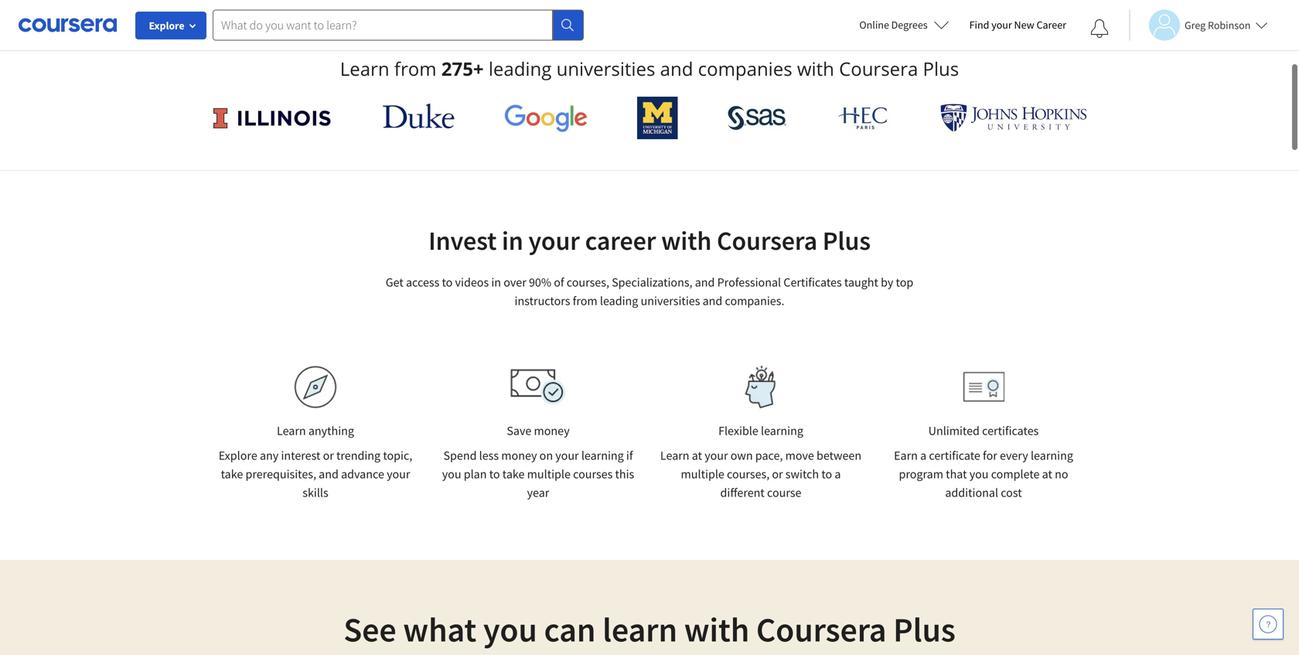 Task type: describe. For each thing, give the bounding box(es) containing it.
if
[[626, 448, 633, 463]]

your up "of"
[[529, 224, 580, 257]]

earn a certificate for every learning program that you complete at no additional cost
[[894, 448, 1073, 500]]

your inside find your new career link
[[992, 18, 1012, 32]]

save money
[[507, 423, 570, 439]]

over
[[504, 275, 527, 290]]

0 vertical spatial plus
[[923, 56, 959, 81]]

multiple inside learn at your own pace, move between multiple courses, or switch to a different course
[[681, 466, 725, 482]]

1 horizontal spatial you
[[483, 608, 537, 651]]

course
[[767, 485, 802, 500]]

robinson
[[1208, 18, 1251, 32]]

earn
[[894, 448, 918, 463]]

interest
[[281, 448, 320, 463]]

learn anything
[[277, 423, 354, 439]]

invest in your career with coursera plus
[[429, 224, 871, 257]]

learn from 275+ leading universities and companies with coursera plus
[[340, 56, 959, 81]]

flexible learning image
[[734, 366, 788, 408]]

0 vertical spatial leading
[[489, 56, 552, 81]]

explore for explore
[[149, 19, 184, 32]]

unlimited certificates image
[[963, 372, 1005, 403]]

university of michigan image
[[637, 97, 678, 139]]

videos
[[455, 275, 489, 290]]

take inside spend less money on your learning if you plan to take multiple courses this year
[[503, 466, 525, 482]]

can
[[544, 608, 596, 651]]

instructors
[[515, 293, 570, 309]]

explore any interest or trending topic, take prerequisites, and advance your skills
[[219, 448, 412, 500]]

at inside learn at your own pace, move between multiple courses, or switch to a different course
[[692, 448, 702, 463]]

certificates
[[982, 423, 1039, 439]]

switch
[[786, 466, 819, 482]]

90%
[[529, 275, 551, 290]]

0 vertical spatial with
[[797, 56, 834, 81]]

top
[[896, 275, 914, 290]]

complete
[[991, 466, 1040, 482]]

a inside earn a certificate for every learning program that you complete at no additional cost
[[920, 448, 927, 463]]

help center image
[[1259, 615, 1278, 633]]

0 vertical spatial from
[[394, 56, 437, 81]]

professional
[[717, 275, 781, 290]]

invest
[[429, 224, 497, 257]]

this
[[615, 466, 634, 482]]

multiple inside spend less money on your learning if you plan to take multiple courses this year
[[527, 466, 571, 482]]

greg robinson
[[1185, 18, 1251, 32]]

money inside spend less money on your learning if you plan to take multiple courses this year
[[501, 448, 537, 463]]

and up university of michigan 'image'
[[660, 56, 693, 81]]

in inside 'get access to videos in over 90% of courses, specializations, and professional certificates taught by top instructors from leading universities and companies.'
[[491, 275, 501, 290]]

your inside spend less money on your learning if you plan to take multiple courses this year
[[556, 448, 579, 463]]

to inside learn at your own pace, move between multiple courses, or switch to a different course
[[822, 466, 832, 482]]

2 vertical spatial with
[[684, 608, 750, 651]]

learning for earn a certificate for every learning program that you complete at no additional cost
[[1031, 448, 1073, 463]]

greg robinson button
[[1129, 10, 1268, 41]]

get
[[386, 275, 404, 290]]

you inside spend less money on your learning if you plan to take multiple courses this year
[[442, 466, 461, 482]]

you inside earn a certificate for every learning program that you complete at no additional cost
[[970, 466, 989, 482]]

0 vertical spatial universities
[[557, 56, 655, 81]]

courses, for multiple
[[727, 466, 770, 482]]

flexible
[[719, 423, 759, 439]]

certificate
[[929, 448, 981, 463]]

take inside explore any interest or trending topic, take prerequisites, and advance your skills
[[221, 466, 243, 482]]

career
[[1037, 18, 1067, 32]]

between
[[817, 448, 862, 463]]

flexible learning
[[719, 423, 804, 439]]

anything
[[308, 423, 354, 439]]

learn for learn from 275+ leading universities and companies with coursera plus
[[340, 56, 389, 81]]

companies
[[698, 56, 793, 81]]

johns hopkins university image
[[940, 104, 1087, 132]]

online
[[860, 18, 889, 32]]

learn for learn anything
[[277, 423, 306, 439]]

duke university image
[[383, 104, 455, 128]]

2 vertical spatial plus
[[893, 608, 956, 651]]

career
[[585, 224, 656, 257]]

courses
[[573, 466, 613, 482]]

learn for learn at your own pace, move between multiple courses, or switch to a different course
[[660, 448, 690, 463]]

sas image
[[728, 106, 787, 130]]

save
[[507, 423, 532, 439]]

own
[[731, 448, 753, 463]]

hec paris image
[[837, 102, 891, 134]]

by
[[881, 275, 894, 290]]

find your new career link
[[962, 15, 1074, 35]]

of
[[554, 275, 564, 290]]

What do you want to learn? text field
[[213, 10, 553, 41]]

unlimited
[[929, 423, 980, 439]]

275+
[[441, 56, 484, 81]]

show notifications image
[[1091, 19, 1109, 38]]

any
[[260, 448, 279, 463]]

online degrees button
[[847, 8, 962, 42]]

and left professional
[[695, 275, 715, 290]]

unlimited certificates
[[929, 423, 1039, 439]]



Task type: locate. For each thing, give the bounding box(es) containing it.
your left own
[[705, 448, 728, 463]]

1 vertical spatial courses,
[[727, 466, 770, 482]]

0 vertical spatial a
[[920, 448, 927, 463]]

2 vertical spatial learn
[[660, 448, 690, 463]]

coursera
[[839, 56, 918, 81], [717, 224, 818, 257], [756, 608, 887, 651]]

learn down what do you want to learn? text field
[[340, 56, 389, 81]]

learning for spend less money on your learning if you plan to take multiple courses this year
[[581, 448, 624, 463]]

1 horizontal spatial or
[[772, 466, 783, 482]]

1 horizontal spatial leading
[[600, 293, 638, 309]]

you
[[442, 466, 461, 482], [970, 466, 989, 482], [483, 608, 537, 651]]

save money image
[[510, 369, 566, 405]]

google image
[[504, 104, 588, 132]]

1 vertical spatial or
[[772, 466, 783, 482]]

trending
[[336, 448, 381, 463]]

0 vertical spatial coursera
[[839, 56, 918, 81]]

multiple down on
[[527, 466, 571, 482]]

every
[[1000, 448, 1029, 463]]

courses, right "of"
[[567, 275, 609, 290]]

see
[[344, 608, 396, 651]]

that
[[946, 466, 967, 482]]

from right instructors
[[573, 293, 598, 309]]

in left over
[[491, 275, 501, 290]]

0 horizontal spatial you
[[442, 466, 461, 482]]

with up 'specializations,'
[[661, 224, 712, 257]]

in
[[502, 224, 523, 257], [491, 275, 501, 290]]

1 horizontal spatial courses,
[[727, 466, 770, 482]]

or down "anything"
[[323, 448, 334, 463]]

learning up pace,
[[761, 423, 804, 439]]

money down save at the bottom of page
[[501, 448, 537, 463]]

to right plan
[[489, 466, 500, 482]]

1 vertical spatial with
[[661, 224, 712, 257]]

2 horizontal spatial to
[[822, 466, 832, 482]]

spend less money on your learning if you plan to take multiple courses this year
[[442, 448, 634, 500]]

to right access
[[442, 275, 453, 290]]

leading inside 'get access to videos in over 90% of courses, specializations, and professional certificates taught by top instructors from leading universities and companies.'
[[600, 293, 638, 309]]

your right "find"
[[992, 18, 1012, 32]]

learn
[[603, 608, 678, 651]]

program
[[899, 466, 944, 482]]

certificates
[[784, 275, 842, 290]]

year
[[527, 485, 549, 500]]

0 vertical spatial or
[[323, 448, 334, 463]]

or
[[323, 448, 334, 463], [772, 466, 783, 482]]

you down spend
[[442, 466, 461, 482]]

courses, inside 'get access to videos in over 90% of courses, specializations, and professional certificates taught by top instructors from leading universities and companies.'
[[567, 275, 609, 290]]

0 vertical spatial courses,
[[567, 275, 609, 290]]

courses,
[[567, 275, 609, 290], [727, 466, 770, 482]]

2 horizontal spatial learn
[[660, 448, 690, 463]]

0 horizontal spatial from
[[394, 56, 437, 81]]

0 horizontal spatial multiple
[[527, 466, 571, 482]]

multiple
[[527, 466, 571, 482], [681, 466, 725, 482]]

your down topic,
[[387, 466, 410, 482]]

learn up interest
[[277, 423, 306, 439]]

1 vertical spatial universities
[[641, 293, 700, 309]]

and down professional
[[703, 293, 723, 309]]

find
[[970, 18, 990, 32]]

less
[[479, 448, 499, 463]]

leading up google "image"
[[489, 56, 552, 81]]

2 horizontal spatial you
[[970, 466, 989, 482]]

learning up no
[[1031, 448, 1073, 463]]

0 vertical spatial at
[[692, 448, 702, 463]]

learning inside earn a certificate for every learning program that you complete at no additional cost
[[1031, 448, 1073, 463]]

0 vertical spatial in
[[502, 224, 523, 257]]

universities inside 'get access to videos in over 90% of courses, specializations, and professional certificates taught by top instructors from leading universities and companies.'
[[641, 293, 700, 309]]

your inside explore any interest or trending topic, take prerequisites, and advance your skills
[[387, 466, 410, 482]]

move
[[786, 448, 814, 463]]

0 vertical spatial money
[[534, 423, 570, 439]]

skills
[[303, 485, 328, 500]]

money up on
[[534, 423, 570, 439]]

find your new career
[[970, 18, 1067, 32]]

courses, inside learn at your own pace, move between multiple courses, or switch to a different course
[[727, 466, 770, 482]]

1 multiple from the left
[[527, 466, 571, 482]]

learn at your own pace, move between multiple courses, or switch to a different course
[[660, 448, 862, 500]]

plus
[[923, 56, 959, 81], [823, 224, 871, 257], [893, 608, 956, 651]]

2 horizontal spatial learning
[[1031, 448, 1073, 463]]

from left 275+
[[394, 56, 437, 81]]

a right earn
[[920, 448, 927, 463]]

new
[[1014, 18, 1035, 32]]

no
[[1055, 466, 1069, 482]]

your
[[992, 18, 1012, 32], [529, 224, 580, 257], [556, 448, 579, 463], [705, 448, 728, 463], [387, 466, 410, 482]]

from
[[394, 56, 437, 81], [573, 293, 598, 309]]

access
[[406, 275, 440, 290]]

1 vertical spatial coursera
[[717, 224, 818, 257]]

0 vertical spatial explore
[[149, 19, 184, 32]]

1 vertical spatial at
[[1042, 466, 1053, 482]]

1 vertical spatial from
[[573, 293, 598, 309]]

learning inside spend less money on your learning if you plan to take multiple courses this year
[[581, 448, 624, 463]]

explore for explore any interest or trending topic, take prerequisites, and advance your skills
[[219, 448, 257, 463]]

0 horizontal spatial or
[[323, 448, 334, 463]]

0 horizontal spatial learning
[[581, 448, 624, 463]]

specializations,
[[612, 275, 693, 290]]

online degrees
[[860, 18, 928, 32]]

to inside 'get access to videos in over 90% of courses, specializations, and professional certificates taught by top instructors from leading universities and companies.'
[[442, 275, 453, 290]]

prerequisites,
[[246, 466, 316, 482]]

1 take from the left
[[221, 466, 243, 482]]

topic,
[[383, 448, 412, 463]]

learn inside learn at your own pace, move between multiple courses, or switch to a different course
[[660, 448, 690, 463]]

to down between
[[822, 466, 832, 482]]

courses, up different
[[727, 466, 770, 482]]

0 horizontal spatial take
[[221, 466, 243, 482]]

0 horizontal spatial a
[[835, 466, 841, 482]]

take right plan
[[503, 466, 525, 482]]

1 horizontal spatial multiple
[[681, 466, 725, 482]]

1 vertical spatial learn
[[277, 423, 306, 439]]

greg
[[1185, 18, 1206, 32]]

plan
[[464, 466, 487, 482]]

1 vertical spatial explore
[[219, 448, 257, 463]]

learn right 'if'
[[660, 448, 690, 463]]

1 vertical spatial plus
[[823, 224, 871, 257]]

leading down 'specializations,'
[[600, 293, 638, 309]]

different
[[720, 485, 765, 500]]

None search field
[[213, 10, 584, 41]]

learning
[[761, 423, 804, 439], [581, 448, 624, 463], [1031, 448, 1073, 463]]

multiple up different
[[681, 466, 725, 482]]

learning up courses
[[581, 448, 624, 463]]

0 horizontal spatial learn
[[277, 423, 306, 439]]

0 horizontal spatial explore
[[149, 19, 184, 32]]

on
[[540, 448, 553, 463]]

advance
[[341, 466, 384, 482]]

your inside learn at your own pace, move between multiple courses, or switch to a different course
[[705, 448, 728, 463]]

for
[[983, 448, 998, 463]]

2 vertical spatial coursera
[[756, 608, 887, 651]]

take left prerequisites,
[[221, 466, 243, 482]]

1 horizontal spatial a
[[920, 448, 927, 463]]

a
[[920, 448, 927, 463], [835, 466, 841, 482]]

spend
[[444, 448, 477, 463]]

2 multiple from the left
[[681, 466, 725, 482]]

and up skills
[[319, 466, 339, 482]]

universities down 'specializations,'
[[641, 293, 700, 309]]

a down between
[[835, 466, 841, 482]]

with right companies
[[797, 56, 834, 81]]

2 take from the left
[[503, 466, 525, 482]]

leading
[[489, 56, 552, 81], [600, 293, 638, 309]]

1 horizontal spatial explore
[[219, 448, 257, 463]]

degrees
[[892, 18, 928, 32]]

explore
[[149, 19, 184, 32], [219, 448, 257, 463]]

1 horizontal spatial to
[[489, 466, 500, 482]]

or inside explore any interest or trending topic, take prerequisites, and advance your skills
[[323, 448, 334, 463]]

universities
[[557, 56, 655, 81], [641, 293, 700, 309]]

you up additional
[[970, 466, 989, 482]]

coursera image
[[19, 13, 117, 37]]

to inside spend less money on your learning if you plan to take multiple courses this year
[[489, 466, 500, 482]]

1 horizontal spatial from
[[573, 293, 598, 309]]

pace,
[[755, 448, 783, 463]]

1 vertical spatial a
[[835, 466, 841, 482]]

universities up university of michigan 'image'
[[557, 56, 655, 81]]

1 horizontal spatial take
[[503, 466, 525, 482]]

a inside learn at your own pace, move between multiple courses, or switch to a different course
[[835, 466, 841, 482]]

at left own
[[692, 448, 702, 463]]

in up over
[[502, 224, 523, 257]]

what
[[403, 608, 477, 651]]

explore button
[[135, 12, 207, 39]]

and inside explore any interest or trending topic, take prerequisites, and advance your skills
[[319, 466, 339, 482]]

0 horizontal spatial courses,
[[567, 275, 609, 290]]

1 vertical spatial leading
[[600, 293, 638, 309]]

take
[[221, 466, 243, 482], [503, 466, 525, 482]]

or inside learn at your own pace, move between multiple courses, or switch to a different course
[[772, 466, 783, 482]]

explore inside explore any interest or trending topic, take prerequisites, and advance your skills
[[219, 448, 257, 463]]

or up course
[[772, 466, 783, 482]]

additional
[[945, 485, 999, 500]]

you left can
[[483, 608, 537, 651]]

with
[[797, 56, 834, 81], [661, 224, 712, 257], [684, 608, 750, 651]]

0 horizontal spatial to
[[442, 275, 453, 290]]

at inside earn a certificate for every learning program that you complete at no additional cost
[[1042, 466, 1053, 482]]

learn
[[340, 56, 389, 81], [277, 423, 306, 439], [660, 448, 690, 463]]

1 horizontal spatial at
[[1042, 466, 1053, 482]]

taught
[[845, 275, 879, 290]]

your right on
[[556, 448, 579, 463]]

get access to videos in over 90% of courses, specializations, and professional certificates taught by top instructors from leading universities and companies.
[[386, 275, 914, 309]]

learn anything image
[[294, 366, 337, 408]]

0 horizontal spatial leading
[[489, 56, 552, 81]]

courses, for of
[[567, 275, 609, 290]]

money
[[534, 423, 570, 439], [501, 448, 537, 463]]

1 vertical spatial in
[[491, 275, 501, 290]]

1 vertical spatial money
[[501, 448, 537, 463]]

to
[[442, 275, 453, 290], [489, 466, 500, 482], [822, 466, 832, 482]]

with right learn
[[684, 608, 750, 651]]

0 horizontal spatial at
[[692, 448, 702, 463]]

cost
[[1001, 485, 1022, 500]]

university of illinois at urbana-champaign image
[[212, 106, 333, 130]]

companies.
[[725, 293, 785, 309]]

and
[[660, 56, 693, 81], [695, 275, 715, 290], [703, 293, 723, 309], [319, 466, 339, 482]]

1 horizontal spatial learn
[[340, 56, 389, 81]]

from inside 'get access to videos in over 90% of courses, specializations, and professional certificates taught by top instructors from leading universities and companies.'
[[573, 293, 598, 309]]

1 horizontal spatial learning
[[761, 423, 804, 439]]

0 vertical spatial learn
[[340, 56, 389, 81]]

at left no
[[1042, 466, 1053, 482]]

see what you can learn with coursera plus
[[344, 608, 956, 651]]

explore inside explore dropdown button
[[149, 19, 184, 32]]



Task type: vqa. For each thing, say whether or not it's contained in the screenshot.
Online in the top right of the page
yes



